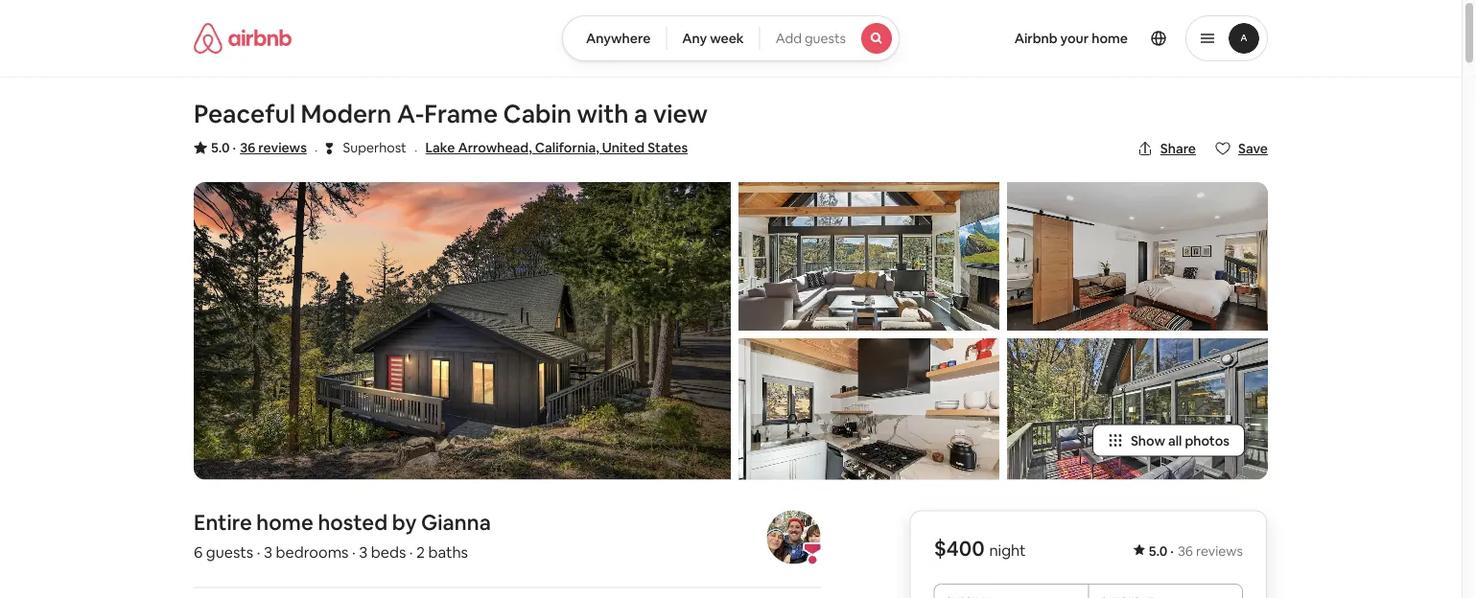 Task type: vqa. For each thing, say whether or not it's contained in the screenshot.
Design inspiration link on the left top of the page
no



Task type: locate. For each thing, give the bounding box(es) containing it.
add
[[776, 30, 802, 47]]

3 left bedrooms
[[264, 543, 272, 562]]

1 horizontal spatial home
[[1092, 30, 1128, 47]]

5.0
[[211, 139, 230, 156], [1149, 542, 1168, 560]]

1 vertical spatial guests
[[206, 543, 253, 562]]

1 vertical spatial reviews
[[1196, 542, 1243, 560]]

show
[[1131, 432, 1165, 449]]

peaceful
[[194, 98, 295, 130]]

·
[[233, 139, 236, 156], [314, 140, 318, 159], [414, 140, 418, 159], [1171, 542, 1174, 560], [257, 543, 260, 562], [352, 543, 356, 562], [409, 543, 413, 562]]

home
[[1092, 30, 1128, 47], [256, 509, 313, 537]]

home right your
[[1092, 30, 1128, 47]]

your
[[1060, 30, 1089, 47]]

any week
[[682, 30, 744, 47]]

5.0 · 36 reviews
[[211, 139, 307, 156], [1149, 542, 1243, 560]]

1 horizontal spatial reviews
[[1196, 542, 1243, 560]]

· lake arrowhead, california, united states
[[414, 139, 688, 159]]

36
[[240, 139, 256, 156], [1178, 542, 1193, 560]]

1 horizontal spatial 36
[[1178, 542, 1193, 560]]

2 3 from the left
[[359, 543, 368, 562]]

guests
[[805, 30, 846, 47], [206, 543, 253, 562]]

hosted
[[318, 509, 388, 537]]

󰀃
[[326, 139, 333, 157]]

reviews
[[258, 139, 307, 156], [1196, 542, 1243, 560]]

with
[[577, 98, 629, 130]]

home up bedrooms
[[256, 509, 313, 537]]

0 horizontal spatial 36
[[240, 139, 256, 156]]

3
[[264, 543, 272, 562], [359, 543, 368, 562]]

$400
[[934, 535, 985, 562]]

frame
[[424, 98, 498, 130]]

all
[[1168, 432, 1182, 449]]

guests right add
[[805, 30, 846, 47]]

1 horizontal spatial guests
[[805, 30, 846, 47]]

36 reviews button
[[240, 138, 307, 157]]

california,
[[535, 139, 599, 156]]

view
[[653, 98, 708, 130]]

1 horizontal spatial 5.0
[[1149, 542, 1168, 560]]

1 horizontal spatial 3
[[359, 543, 368, 562]]

None search field
[[562, 15, 900, 61]]

airbnb
[[1014, 30, 1058, 47]]

0 horizontal spatial 5.0
[[211, 139, 230, 156]]

0 horizontal spatial home
[[256, 509, 313, 537]]

· inside the · lake arrowhead, california, united states
[[414, 140, 418, 159]]

save button
[[1208, 132, 1276, 165]]

guests inside button
[[805, 30, 846, 47]]

0 horizontal spatial guests
[[206, 543, 253, 562]]

anywhere button
[[562, 15, 667, 61]]

patio seating with a peaceful hillside view. enjoy your morning coffee outside among the trees. image
[[1007, 339, 1268, 480]]

0 vertical spatial guests
[[805, 30, 846, 47]]

0 horizontal spatial 3
[[264, 543, 272, 562]]

baths
[[428, 543, 468, 562]]

1 vertical spatial home
[[256, 509, 313, 537]]

0 vertical spatial 5.0 · 36 reviews
[[211, 139, 307, 156]]

1 vertical spatial 36
[[1178, 542, 1193, 560]]

airbnb your home
[[1014, 30, 1128, 47]]

1 vertical spatial 5.0
[[1149, 542, 1168, 560]]

a
[[634, 98, 648, 130]]

3 left beds
[[359, 543, 368, 562]]

0 vertical spatial 5.0
[[211, 139, 230, 156]]

lake arrowhead, california, united states button
[[425, 136, 688, 159]]

lake
[[425, 139, 455, 156]]

0 vertical spatial reviews
[[258, 139, 307, 156]]

guests down entire
[[206, 543, 253, 562]]

bedrooms
[[276, 543, 349, 562]]

gianna is a superhost. learn more about gianna. image
[[767, 511, 820, 564], [767, 511, 820, 564]]

night
[[989, 540, 1026, 560]]

0 vertical spatial home
[[1092, 30, 1128, 47]]

1 horizontal spatial 5.0 · 36 reviews
[[1149, 542, 1243, 560]]



Task type: describe. For each thing, give the bounding box(es) containing it.
0 horizontal spatial reviews
[[258, 139, 307, 156]]

united
[[602, 139, 645, 156]]

cozy living room  and fireplace image
[[739, 182, 999, 331]]

exterior view of the house image
[[194, 182, 731, 480]]

0 vertical spatial 36
[[240, 139, 256, 156]]

guests inside entire home hosted by gianna 6 guests · 3 bedrooms · 3 beds · 2 baths
[[206, 543, 253, 562]]

save
[[1238, 140, 1268, 157]]

home inside entire home hosted by gianna 6 guests · 3 bedrooms · 3 beds · 2 baths
[[256, 509, 313, 537]]

show all photos
[[1131, 432, 1230, 449]]

anywhere
[[586, 30, 651, 47]]

airbnb your home link
[[1003, 18, 1140, 59]]

week
[[710, 30, 744, 47]]

0 horizontal spatial 5.0 · 36 reviews
[[211, 139, 307, 156]]

photos
[[1185, 432, 1230, 449]]

1 vertical spatial 5.0 · 36 reviews
[[1149, 542, 1243, 560]]

a-
[[397, 98, 424, 130]]

modern
[[301, 98, 392, 130]]

6
[[194, 543, 203, 562]]

entire
[[194, 509, 252, 537]]

$400 night
[[934, 535, 1026, 562]]

peaceful modern a-frame cabin with a view
[[194, 98, 708, 130]]

entire home hosted by gianna 6 guests · 3 bedrooms · 3 beds · 2 baths
[[194, 509, 491, 562]]

home inside 'profile' element
[[1092, 30, 1128, 47]]

share button
[[1130, 132, 1204, 165]]

1 3 from the left
[[264, 543, 272, 562]]

show all photos button
[[1092, 424, 1245, 457]]

add guests
[[776, 30, 846, 47]]

room 1 - king sized bed with an adjoining bathroom image
[[1007, 182, 1268, 331]]

arrowhead,
[[458, 139, 532, 156]]

add guests button
[[759, 15, 900, 61]]

profile element
[[923, 0, 1268, 77]]

none search field containing anywhere
[[562, 15, 900, 61]]

any week button
[[666, 15, 760, 61]]

states
[[648, 139, 688, 156]]

share
[[1160, 140, 1196, 157]]

superhost
[[343, 139, 407, 156]]

any
[[682, 30, 707, 47]]

kitchen with upgraded appliances and amenities.  everything you need to cook a gourmet meal. image
[[739, 339, 999, 480]]

2
[[416, 543, 425, 562]]

by gianna
[[392, 509, 491, 537]]

cabin
[[503, 98, 572, 130]]

beds
[[371, 543, 406, 562]]



